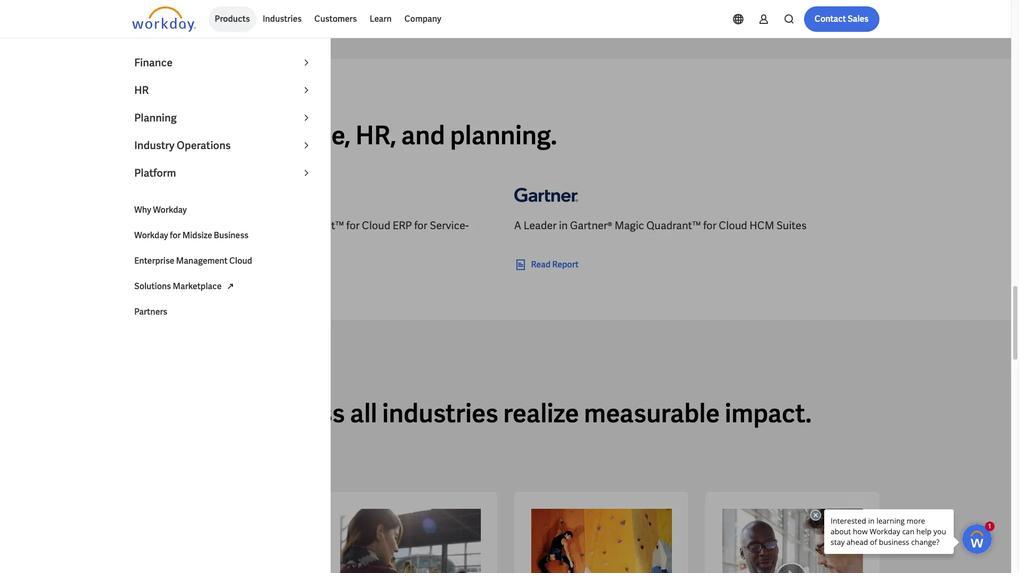 Task type: describe. For each thing, give the bounding box(es) containing it.
finance
[[134, 56, 173, 70]]

gartner image for 2023
[[132, 180, 196, 210]]

a for a leader in finance, hr, and planning.
[[132, 119, 150, 152]]

a leader in 2023 gartner® magic quadrant™ for cloud erp for service- centric enterprises
[[132, 219, 469, 248]]

what analysts say
[[132, 94, 208, 103]]

sales
[[848, 13, 869, 24]]

midsize
[[183, 230, 212, 241]]

all
[[350, 397, 377, 430]]

for inside "workday for midsize business" "link"
[[170, 230, 181, 241]]

industry operations button
[[128, 132, 319, 159]]

finance button
[[128, 49, 319, 76]]

industry
[[134, 139, 175, 152]]

leader
[[155, 119, 227, 152]]

learn
[[370, 13, 392, 24]]

hr,
[[356, 119, 396, 152]]

contact sales link
[[804, 6, 880, 32]]

marketplace
[[173, 281, 222, 292]]

what
[[132, 94, 154, 103]]

0 vertical spatial workday
[[153, 204, 187, 216]]

partners
[[134, 306, 167, 318]]

and
[[402, 119, 445, 152]]

industries
[[263, 13, 302, 24]]

a leader in finance, hr, and planning.
[[132, 119, 557, 152]]

cloud inside a leader in 2023 gartner® magic quadrant™ for cloud erp for service- centric enterprises
[[362, 219, 391, 233]]

a for a leader in gartner® magic quadrant™ for cloud hcm suites
[[514, 219, 522, 233]]

go to the homepage image
[[132, 6, 196, 32]]

read report for 2023
[[149, 274, 197, 285]]

why
[[134, 204, 151, 216]]

products
[[215, 13, 250, 24]]

report for 2023
[[170, 274, 197, 285]]

customers button
[[308, 6, 363, 32]]

bdo canada image
[[723, 510, 863, 574]]

across
[[268, 397, 345, 430]]

say
[[195, 94, 208, 103]]

enterprise
[[134, 255, 175, 267]]

suites
[[777, 219, 807, 233]]

hr
[[134, 83, 149, 97]]

operations
[[177, 139, 231, 152]]

netflix image
[[340, 510, 481, 574]]

industries
[[382, 397, 499, 430]]

business
[[214, 230, 249, 241]]

a for a leader in 2023 gartner® magic quadrant™ for cloud erp for service- centric enterprises
[[132, 219, 139, 233]]

for right erp
[[414, 219, 428, 233]]

gartner image for gartner®
[[514, 180, 578, 210]]

2 magic from the left
[[615, 219, 644, 233]]

magic inside a leader in 2023 gartner® magic quadrant™ for cloud erp for service- centric enterprises
[[258, 219, 287, 233]]

company button
[[398, 6, 448, 32]]

products button
[[208, 6, 256, 32]]

0 horizontal spatial cloud
[[229, 255, 252, 267]]

workday for midsize business link
[[128, 223, 319, 249]]



Task type: locate. For each thing, give the bounding box(es) containing it.
planning
[[134, 111, 177, 125]]

1 horizontal spatial magic
[[615, 219, 644, 233]]

workday inside "link"
[[134, 230, 168, 241]]

leader for a leader in 2023 gartner® magic quadrant™ for cloud erp for service- centric enterprises
[[142, 219, 175, 233]]

2 horizontal spatial in
[[559, 219, 568, 233]]

read report
[[531, 259, 579, 271], [149, 274, 197, 285]]

1 vertical spatial read report
[[149, 274, 197, 285]]

quadrant™ inside a leader in 2023 gartner® magic quadrant™ for cloud erp for service- centric enterprises
[[290, 219, 344, 233]]

2023
[[188, 219, 211, 233]]

enterprise management cloud
[[134, 255, 252, 267]]

solutions
[[134, 281, 171, 292]]

why workday link
[[128, 198, 319, 223]]

hcm
[[750, 219, 775, 233]]

learn button
[[363, 6, 398, 32]]

cloud left erp
[[362, 219, 391, 233]]

1 horizontal spatial in
[[232, 119, 254, 152]]

2 quadrant™ from the left
[[647, 219, 701, 233]]

0 horizontal spatial read report
[[149, 274, 197, 285]]

in for 2023
[[177, 219, 186, 233]]

gartner® inside a leader in 2023 gartner® magic quadrant™ for cloud erp for service- centric enterprises
[[213, 219, 256, 233]]

companies
[[132, 397, 263, 430]]

0 vertical spatial report
[[553, 259, 579, 271]]

for left hcm on the right of page
[[704, 219, 717, 233]]

read for a leader in gartner® magic quadrant™ for cloud hcm suites
[[531, 259, 551, 271]]

1 horizontal spatial gartner®
[[570, 219, 613, 233]]

0 horizontal spatial quadrant™
[[290, 219, 344, 233]]

finance,
[[259, 119, 351, 152]]

0 horizontal spatial leader
[[142, 219, 175, 233]]

cloud
[[362, 219, 391, 233], [719, 219, 748, 233], [229, 255, 252, 267]]

0 horizontal spatial gartner image
[[132, 180, 196, 210]]

companies across all industries realize measurable impact.
[[132, 397, 812, 430]]

0 horizontal spatial read report link
[[132, 274, 197, 286]]

0 horizontal spatial magic
[[258, 219, 287, 233]]

industries button
[[256, 6, 308, 32]]

read report link
[[514, 259, 579, 272], [132, 274, 197, 286]]

in inside a leader in 2023 gartner® magic quadrant™ for cloud erp for service- centric enterprises
[[177, 219, 186, 233]]

1 gartner® from the left
[[213, 219, 256, 233]]

report
[[553, 259, 579, 271], [170, 274, 197, 285]]

read for a leader in 2023 gartner® magic quadrant™ for cloud erp for service- centric enterprises
[[149, 274, 168, 285]]

2 gartner image from the left
[[514, 180, 578, 210]]

1 quadrant™ from the left
[[290, 219, 344, 233]]

solutions marketplace
[[134, 281, 222, 292]]

erp
[[393, 219, 412, 233]]

for left midsize
[[170, 230, 181, 241]]

2 leader from the left
[[524, 219, 557, 233]]

1 vertical spatial report
[[170, 274, 197, 285]]

0 horizontal spatial read
[[149, 274, 168, 285]]

1 vertical spatial read report link
[[132, 274, 197, 286]]

in
[[232, 119, 254, 152], [177, 219, 186, 233], [559, 219, 568, 233]]

opens in a new tab image
[[224, 280, 237, 293]]

company
[[405, 13, 442, 24]]

platform button
[[128, 159, 319, 187]]

workday right why
[[153, 204, 187, 216]]

analysts
[[155, 94, 193, 103]]

1 horizontal spatial report
[[553, 259, 579, 271]]

in for gartner®
[[559, 219, 568, 233]]

workday
[[153, 204, 187, 216], [134, 230, 168, 241]]

1 horizontal spatial leader
[[524, 219, 557, 233]]

a inside a leader in 2023 gartner® magic quadrant™ for cloud erp for service- centric enterprises
[[132, 219, 139, 233]]

1 horizontal spatial gartner image
[[514, 180, 578, 210]]

for left erp
[[347, 219, 360, 233]]

enterprise management cloud link
[[128, 249, 319, 274]]

0 horizontal spatial in
[[177, 219, 186, 233]]

contact
[[815, 13, 847, 24]]

leader for a leader in gartner® magic quadrant™ for cloud hcm suites
[[524, 219, 557, 233]]

cloud left hcm on the right of page
[[719, 219, 748, 233]]

0 vertical spatial read report
[[531, 259, 579, 271]]

a leader in gartner® magic quadrant™ for cloud hcm suites
[[514, 219, 807, 233]]

1 gartner image from the left
[[132, 180, 196, 210]]

workday up enterprise
[[134, 230, 168, 241]]

1 horizontal spatial read report
[[531, 259, 579, 271]]

read report link for a leader in 2023 gartner® magic quadrant™ for cloud erp for service- centric enterprises
[[132, 274, 197, 286]]

service-
[[430, 219, 469, 233]]

0 vertical spatial read
[[531, 259, 551, 271]]

centric
[[132, 234, 168, 248]]

2 horizontal spatial cloud
[[719, 219, 748, 233]]

1 vertical spatial workday
[[134, 230, 168, 241]]

solutions marketplace link
[[128, 274, 319, 300]]

enterprises
[[170, 234, 225, 248]]

leader
[[142, 219, 175, 233], [524, 219, 557, 233]]

planning.
[[450, 119, 557, 152]]

read report for gartner®
[[531, 259, 579, 271]]

1 horizontal spatial read report link
[[514, 259, 579, 272]]

report for gartner®
[[553, 259, 579, 271]]

1 horizontal spatial quadrant™
[[647, 219, 701, 233]]

workday for midsize business
[[134, 230, 249, 241]]

why workday
[[134, 204, 187, 216]]

customers
[[315, 13, 357, 24]]

learn all the successes life time fitness achieved with workday. image
[[531, 510, 672, 574]]

partners link
[[128, 300, 319, 325]]

1 vertical spatial read
[[149, 274, 168, 285]]

1 magic from the left
[[258, 219, 287, 233]]

2 gartner® from the left
[[570, 219, 613, 233]]

0 vertical spatial read report link
[[514, 259, 579, 272]]

1 horizontal spatial cloud
[[362, 219, 391, 233]]

gartner image
[[132, 180, 196, 210], [514, 180, 578, 210]]

realize
[[504, 397, 579, 430]]

cloud down business
[[229, 255, 252, 267]]

0 horizontal spatial gartner®
[[213, 219, 256, 233]]

in for finance,
[[232, 119, 254, 152]]

gartner®
[[213, 219, 256, 233], [570, 219, 613, 233]]

1 leader from the left
[[142, 219, 175, 233]]

for
[[347, 219, 360, 233], [414, 219, 428, 233], [704, 219, 717, 233], [170, 230, 181, 241]]

read
[[531, 259, 551, 271], [149, 274, 168, 285]]

1 horizontal spatial read
[[531, 259, 551, 271]]

leader inside a leader in 2023 gartner® magic quadrant™ for cloud erp for service- centric enterprises
[[142, 219, 175, 233]]

0 horizontal spatial report
[[170, 274, 197, 285]]

hr button
[[128, 76, 319, 104]]

impact.
[[725, 397, 812, 430]]

management
[[176, 255, 228, 267]]

planning button
[[128, 104, 319, 132]]

a
[[132, 119, 150, 152], [132, 219, 139, 233], [514, 219, 522, 233]]

contact sales
[[815, 13, 869, 24]]

magic
[[258, 219, 287, 233], [615, 219, 644, 233]]

platform
[[134, 166, 176, 180]]

read report link for a leader in gartner® magic quadrant™ for cloud hcm suites
[[514, 259, 579, 272]]

industry operations
[[134, 139, 231, 152]]

quadrant™
[[290, 219, 344, 233], [647, 219, 701, 233]]

measurable
[[584, 397, 720, 430]]



Task type: vqa. For each thing, say whether or not it's contained in the screenshot.
leftmost To
no



